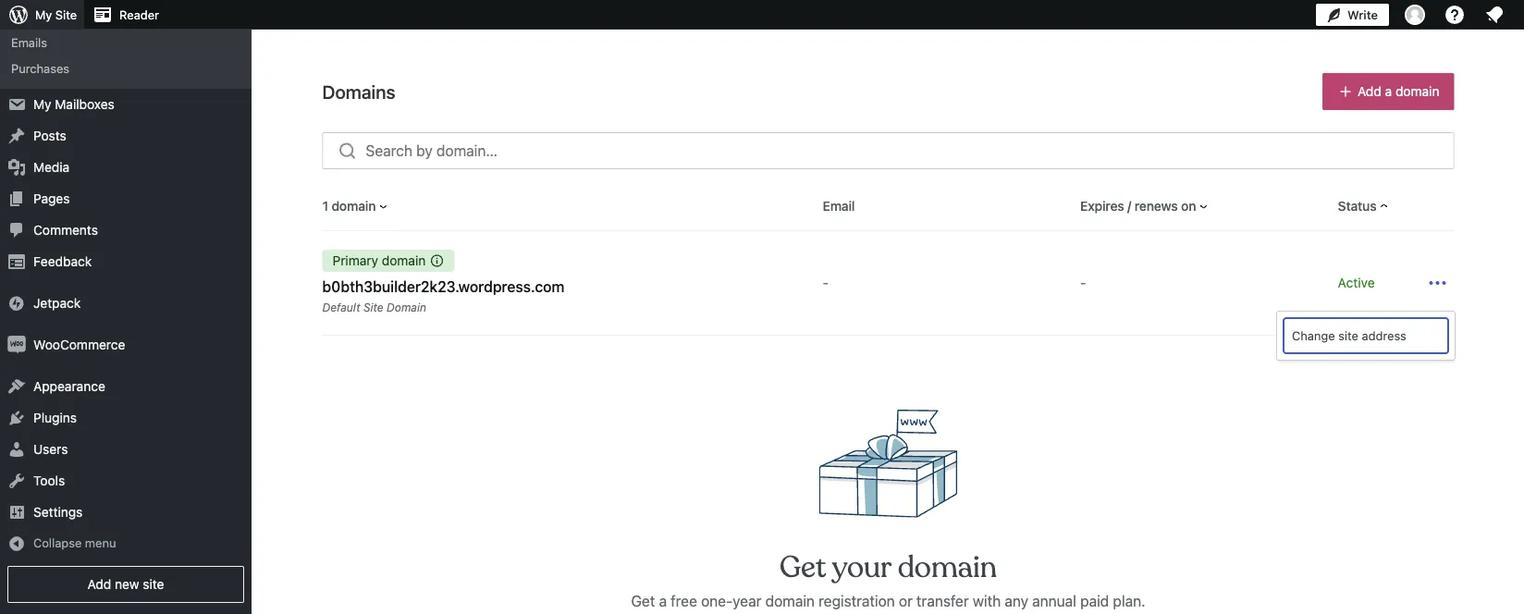 Task type: locate. For each thing, give the bounding box(es) containing it.
1 vertical spatial site
[[364, 301, 384, 314]]

annual
[[1033, 593, 1077, 610]]

woocommerce
[[33, 337, 125, 353]]

tools link
[[0, 466, 252, 497]]

0 vertical spatial a
[[1386, 84, 1393, 99]]

add left new
[[87, 577, 111, 592]]

img image inside woocommerce link
[[7, 336, 26, 354]]

site right new
[[143, 577, 164, 592]]

help image
[[1444, 4, 1467, 26]]

img image inside 'jetpack' link
[[7, 294, 26, 313]]

users
[[33, 442, 68, 457]]

a down write link
[[1386, 84, 1393, 99]]

comments link
[[0, 215, 252, 246]]

comments
[[33, 223, 98, 238]]

my site
[[35, 8, 77, 22]]

img image left jetpack
[[7, 294, 26, 313]]

year
[[733, 593, 762, 610]]

1 vertical spatial my
[[33, 97, 51, 112]]

None search field
[[322, 132, 1455, 169]]

0 horizontal spatial a
[[659, 593, 667, 610]]

- down the expires
[[1081, 275, 1087, 291]]

my site link
[[0, 0, 84, 30]]

0 vertical spatial site
[[1339, 329, 1359, 343]]

posts
[[33, 128, 66, 144]]

site
[[55, 8, 77, 22], [364, 301, 384, 314]]

posts link
[[0, 120, 252, 152]]

add a domain button
[[1323, 73, 1455, 110]]

site left reader link
[[55, 8, 77, 22]]

add inside button
[[1358, 84, 1382, 99]]

1 horizontal spatial get
[[780, 549, 827, 587]]

1 vertical spatial get
[[631, 593, 655, 610]]

img image left woocommerce
[[7, 336, 26, 354]]

1 horizontal spatial site
[[1339, 329, 1359, 343]]

my mailboxes
[[33, 97, 115, 112]]

a inside button
[[1386, 84, 1393, 99]]

site right change
[[1339, 329, 1359, 343]]

0 vertical spatial site
[[55, 8, 77, 22]]

0 horizontal spatial add
[[87, 577, 111, 592]]

reader
[[119, 8, 159, 22]]

emails link
[[0, 29, 252, 55]]

change site address
[[1293, 329, 1407, 343]]

site
[[1339, 329, 1359, 343], [143, 577, 164, 592]]

status button
[[1339, 197, 1392, 216]]

my for my mailboxes
[[33, 97, 51, 112]]

reader link
[[84, 0, 166, 30]]

b0bth3builder2k23.wordpress.com default site domain
[[322, 278, 565, 314]]

get your domain main content
[[0, 0, 1455, 614]]

1 horizontal spatial add
[[1358, 84, 1382, 99]]

domain
[[1396, 84, 1440, 99], [332, 198, 376, 214], [382, 253, 426, 268], [898, 549, 997, 587], [766, 593, 815, 610]]

change site address button
[[1285, 319, 1448, 353]]

1 vertical spatial add
[[87, 577, 111, 592]]

add for add new site
[[87, 577, 111, 592]]

0 vertical spatial img image
[[7, 294, 26, 313]]

1 horizontal spatial site
[[364, 301, 384, 314]]

my up the posts
[[33, 97, 51, 112]]

my
[[35, 8, 52, 22], [33, 97, 51, 112]]

1 vertical spatial site
[[143, 577, 164, 592]]

1 img image from the top
[[7, 294, 26, 313]]

1 horizontal spatial a
[[1386, 84, 1393, 99]]

1 domain button
[[322, 197, 391, 216]]

1 vertical spatial img image
[[7, 336, 26, 354]]

get
[[780, 549, 827, 587], [631, 593, 655, 610]]

pages link
[[0, 183, 252, 215]]

domain actions image
[[1427, 272, 1449, 294]]

expires / renews on
[[1081, 198, 1197, 214]]

media link
[[0, 152, 252, 183]]

free
[[671, 593, 698, 610]]

- down email button
[[823, 275, 829, 291]]

with
[[973, 593, 1001, 610]]

add new site link
[[7, 566, 244, 603]]

site right default
[[364, 301, 384, 314]]

1 vertical spatial a
[[659, 593, 667, 610]]

appearance link
[[0, 371, 252, 403]]

1 vertical spatial domains
[[322, 81, 396, 102]]

img image
[[7, 294, 26, 313], [7, 336, 26, 354]]

1 horizontal spatial -
[[1081, 275, 1087, 291]]

1 horizontal spatial domains
[[322, 81, 396, 102]]

on
[[1182, 198, 1197, 214]]

0 horizontal spatial site
[[143, 577, 164, 592]]

0 horizontal spatial site
[[55, 8, 77, 22]]

a left free
[[659, 593, 667, 610]]

-
[[823, 275, 829, 291], [1081, 275, 1087, 291]]

expires / renews on button
[[1081, 197, 1212, 216]]

email button
[[823, 197, 855, 216]]

2 img image from the top
[[7, 336, 26, 354]]

Search search field
[[366, 133, 1454, 168]]

0 vertical spatial add
[[1358, 84, 1382, 99]]

domain
[[387, 301, 427, 314]]

users link
[[0, 434, 252, 466]]

media
[[33, 160, 70, 175]]

0 vertical spatial my
[[35, 8, 52, 22]]

0 vertical spatial domains
[[11, 9, 62, 23]]

1 domain
[[322, 198, 376, 214]]

0 horizontal spatial -
[[823, 275, 829, 291]]

expires
[[1081, 198, 1125, 214]]

a
[[1386, 84, 1393, 99], [659, 593, 667, 610]]

manage your notifications image
[[1484, 4, 1506, 26]]

purchases
[[11, 61, 69, 75]]

1 - from the left
[[823, 275, 829, 291]]

0 horizontal spatial get
[[631, 593, 655, 610]]

domain up transfer
[[898, 549, 997, 587]]

img image for woocommerce
[[7, 336, 26, 354]]

menu
[[85, 536, 116, 550]]

add
[[1358, 84, 1382, 99], [87, 577, 111, 592]]

jetpack
[[33, 296, 81, 311]]

add down write
[[1358, 84, 1382, 99]]

my up emails
[[35, 8, 52, 22]]

domain up domain on the left of page
[[382, 253, 426, 268]]

domains
[[11, 9, 62, 23], [322, 81, 396, 102]]

my profile image
[[1406, 5, 1426, 25]]

jetpack link
[[0, 288, 252, 319]]

collapse
[[33, 536, 82, 550]]

domains inside 'get your domain' main content
[[322, 81, 396, 102]]

pages
[[33, 191, 70, 206]]

get left free
[[631, 593, 655, 610]]

primary domain
[[333, 253, 426, 268]]

get left your
[[780, 549, 827, 587]]

email
[[823, 198, 855, 214]]



Task type: vqa. For each thing, say whether or not it's contained in the screenshot.
the bottom All
no



Task type: describe. For each thing, give the bounding box(es) containing it.
add for add a domain
[[1358, 84, 1382, 99]]

add new site
[[87, 577, 164, 592]]

active
[[1339, 275, 1376, 291]]

write link
[[1317, 0, 1390, 30]]

address
[[1363, 329, 1407, 343]]

plugins
[[33, 410, 77, 426]]

transfer
[[917, 593, 969, 610]]

registration
[[819, 593, 895, 610]]

my for my site
[[35, 8, 52, 22]]

woocommerce link
[[0, 329, 252, 361]]

tools
[[33, 473, 65, 489]]

emails
[[11, 35, 47, 49]]

collapse menu link
[[0, 528, 252, 559]]

settings link
[[0, 497, 252, 528]]

domain right year
[[766, 593, 815, 610]]

add a domain
[[1358, 84, 1440, 99]]

get your domain get a free one-year domain registration or transfer with any annual paid plan.
[[631, 549, 1146, 610]]

site inside the change site address 'button'
[[1339, 329, 1359, 343]]

a inside 'get your domain get a free one-year domain registration or transfer with any annual paid plan.'
[[659, 593, 667, 610]]

/
[[1128, 198, 1132, 214]]

write
[[1348, 8, 1379, 22]]

default
[[322, 301, 361, 314]]

any
[[1005, 593, 1029, 610]]

feedback
[[33, 254, 92, 269]]

settings
[[33, 505, 83, 520]]

0 vertical spatial get
[[780, 549, 827, 587]]

mailboxes
[[55, 97, 115, 112]]

new
[[115, 577, 139, 592]]

collapse menu
[[33, 536, 116, 550]]

site inside b0bth3builder2k23.wordpress.com default site domain
[[364, 301, 384, 314]]

primary
[[333, 253, 378, 268]]

plan.
[[1114, 593, 1146, 610]]

appearance
[[33, 379, 105, 394]]

paid
[[1081, 593, 1110, 610]]

b0bth3builder2k23.wordpress.com
[[322, 278, 565, 296]]

change
[[1293, 329, 1336, 343]]

domains link
[[0, 3, 252, 29]]

plugins link
[[0, 403, 252, 434]]

feedback link
[[0, 246, 252, 278]]

renews
[[1135, 198, 1178, 214]]

1
[[322, 198, 328, 214]]

img image for jetpack
[[7, 294, 26, 313]]

my mailboxes link
[[0, 89, 252, 120]]

site inside 'add new site' link
[[143, 577, 164, 592]]

2 - from the left
[[1081, 275, 1087, 291]]

one-
[[701, 593, 733, 610]]

domain down my profile image
[[1396, 84, 1440, 99]]

your
[[833, 549, 891, 587]]

domain right 1
[[332, 198, 376, 214]]

or
[[899, 593, 913, 610]]

0 horizontal spatial domains
[[11, 9, 62, 23]]

purchases link
[[0, 55, 252, 82]]

status
[[1339, 198, 1377, 214]]



